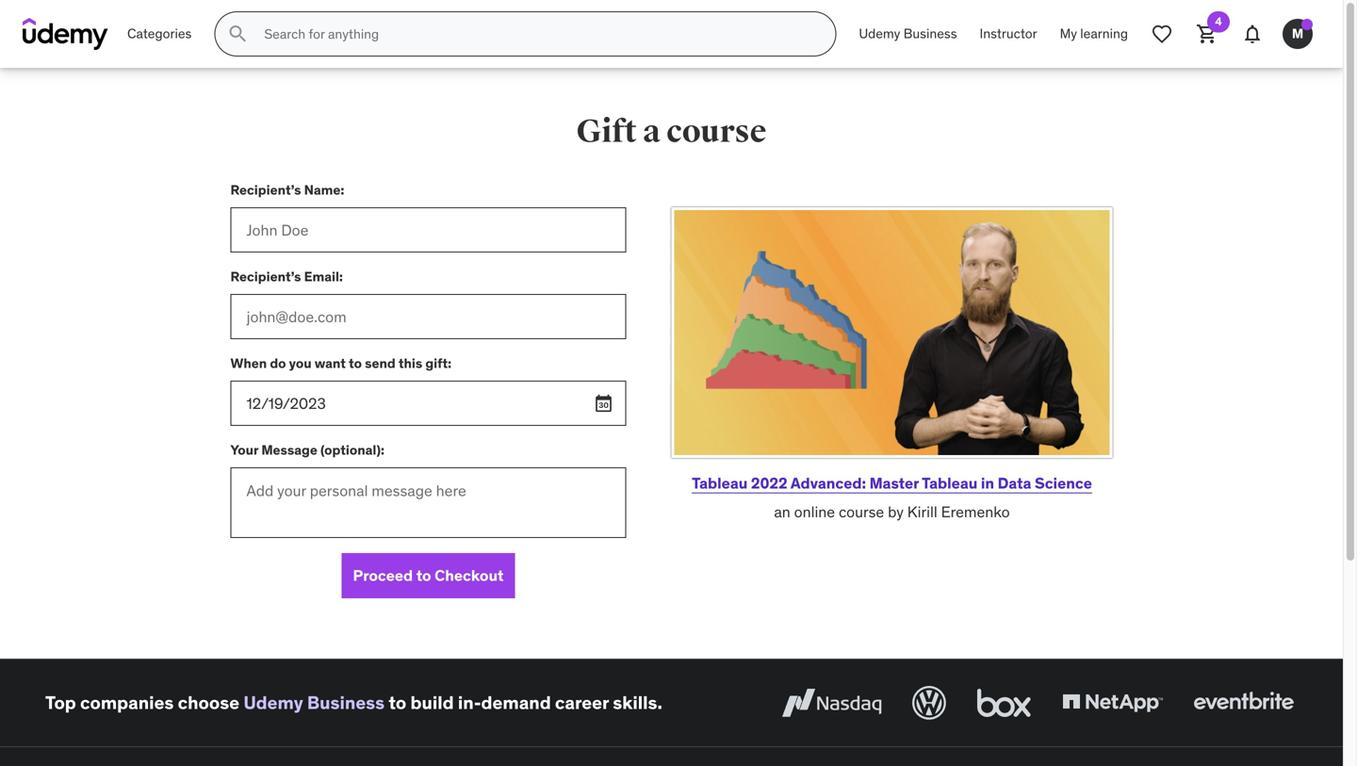 Task type: locate. For each thing, give the bounding box(es) containing it.
1 horizontal spatial udemy business link
[[848, 11, 969, 57]]

business left instructor
[[904, 25, 957, 42]]

udemy business link
[[848, 11, 969, 57], [244, 692, 385, 714]]

tableau 2022 advanced: master tableau in data science link
[[692, 474, 1092, 493]]

udemy business
[[859, 25, 957, 42]]

career
[[555, 692, 609, 714]]

2 vertical spatial to
[[389, 692, 407, 714]]

course right a
[[667, 112, 767, 151]]

tableau
[[692, 474, 748, 493], [922, 474, 978, 493]]

business left build
[[307, 692, 385, 714]]

recipient's
[[230, 182, 301, 199], [230, 268, 301, 285]]

eremenko
[[941, 502, 1010, 522]]

0 vertical spatial udemy
[[859, 25, 901, 42]]

to right the proceed
[[416, 566, 431, 585]]

0 horizontal spatial to
[[349, 355, 362, 372]]

course inside tableau 2022 advanced: master tableau in data science an online course by kirill eremenko
[[839, 502, 884, 522]]

m
[[1292, 25, 1304, 42]]

0 vertical spatial course
[[667, 112, 767, 151]]

online
[[794, 502, 835, 522]]

Recipient's Name: text field
[[230, 207, 626, 253]]

to inside button
[[416, 566, 431, 585]]

0 horizontal spatial course
[[667, 112, 767, 151]]

to left send
[[349, 355, 362, 372]]

proceed
[[353, 566, 413, 585]]

2022
[[751, 474, 788, 493]]

send
[[365, 355, 396, 372]]

udemy
[[859, 25, 901, 42], [244, 692, 303, 714]]

udemy image
[[23, 18, 108, 50]]

1 recipient's from the top
[[230, 182, 301, 199]]

course left by
[[839, 502, 884, 522]]

eventbrite image
[[1190, 683, 1298, 724]]

to
[[349, 355, 362, 372], [416, 566, 431, 585], [389, 692, 407, 714]]

1 horizontal spatial tableau
[[922, 474, 978, 493]]

1 vertical spatial to
[[416, 566, 431, 585]]

top companies choose udemy business to build in-demand career skills.
[[45, 692, 663, 714]]

0 vertical spatial business
[[904, 25, 957, 42]]

to left build
[[389, 692, 407, 714]]

tableau left in
[[922, 474, 978, 493]]

gift
[[577, 112, 637, 151]]

1 vertical spatial recipient's
[[230, 268, 301, 285]]

0 vertical spatial recipient's
[[230, 182, 301, 199]]

1 vertical spatial udemy business link
[[244, 692, 385, 714]]

0 horizontal spatial business
[[307, 692, 385, 714]]

build
[[411, 692, 454, 714]]

tableau left 2022
[[692, 474, 748, 493]]

master
[[870, 474, 919, 493]]

companies
[[80, 692, 174, 714]]

instructor link
[[969, 11, 1049, 57]]

submit search image
[[227, 23, 249, 45]]

1 vertical spatial course
[[839, 502, 884, 522]]

message
[[261, 442, 318, 459]]

my
[[1060, 25, 1077, 42]]

1 horizontal spatial udemy
[[859, 25, 901, 42]]

1 horizontal spatial to
[[389, 692, 407, 714]]

2 horizontal spatial to
[[416, 566, 431, 585]]

my learning
[[1060, 25, 1128, 42]]

4
[[1215, 14, 1222, 29]]

1 horizontal spatial business
[[904, 25, 957, 42]]

notifications image
[[1242, 23, 1264, 45]]

2 recipient's from the top
[[230, 268, 301, 285]]

1 horizontal spatial course
[[839, 502, 884, 522]]

demand
[[481, 692, 551, 714]]

recipient's left name:
[[230, 182, 301, 199]]

0 horizontal spatial tableau
[[692, 474, 748, 493]]

box image
[[973, 683, 1036, 724]]

1 tableau from the left
[[692, 474, 748, 493]]

proceed to checkout
[[353, 566, 504, 585]]

proceed to checkout button
[[342, 553, 515, 599]]

recipient's left email:
[[230, 268, 301, 285]]

by
[[888, 502, 904, 522]]

course
[[667, 112, 767, 151], [839, 502, 884, 522]]

business
[[904, 25, 957, 42], [307, 692, 385, 714]]

1 vertical spatial udemy
[[244, 692, 303, 714]]

data
[[998, 474, 1032, 493]]

instructor
[[980, 25, 1038, 42]]

1 vertical spatial business
[[307, 692, 385, 714]]

name:
[[304, 182, 344, 199]]

this
[[399, 355, 423, 372]]

0 vertical spatial udemy business link
[[848, 11, 969, 57]]



Task type: describe. For each thing, give the bounding box(es) containing it.
your
[[230, 442, 259, 459]]

Search for anything text field
[[261, 18, 813, 50]]

categories button
[[116, 11, 203, 57]]

recipient's for recipient's email:
[[230, 268, 301, 285]]

top
[[45, 692, 76, 714]]

2 tableau from the left
[[922, 474, 978, 493]]

when do you want to send this gift:
[[230, 355, 452, 372]]

m link
[[1275, 11, 1321, 57]]

categories
[[127, 25, 192, 42]]

you have alerts image
[[1302, 19, 1313, 30]]

advanced:
[[791, 474, 866, 493]]

recipient's for recipient's name:
[[230, 182, 301, 199]]

nasdaq image
[[778, 683, 886, 724]]

recipient's name:
[[230, 182, 344, 199]]

when
[[230, 355, 267, 372]]

0 horizontal spatial udemy business link
[[244, 692, 385, 714]]

4 link
[[1185, 11, 1230, 57]]

you
[[289, 355, 312, 372]]

tableau 2022 advanced: master tableau in data science an online course by kirill eremenko
[[692, 474, 1092, 522]]

an
[[774, 502, 791, 522]]

shopping cart with 4 items image
[[1196, 23, 1219, 45]]

checkout
[[435, 566, 504, 585]]

0 vertical spatial to
[[349, 355, 362, 372]]

your message (optional):
[[230, 442, 385, 459]]

recipient's email:
[[230, 268, 343, 285]]

skills.
[[613, 692, 663, 714]]

When do you want to send this gift: text field
[[230, 381, 626, 426]]

a
[[643, 112, 661, 151]]

netapp image
[[1059, 683, 1167, 724]]

(optional):
[[320, 442, 385, 459]]

gift:
[[425, 355, 452, 372]]

email:
[[304, 268, 343, 285]]

gift a course
[[577, 112, 767, 151]]

kirill
[[908, 502, 938, 522]]

do
[[270, 355, 286, 372]]

in
[[981, 474, 995, 493]]

choose
[[178, 692, 240, 714]]

in-
[[458, 692, 481, 714]]

science
[[1035, 474, 1092, 493]]

0 horizontal spatial udemy
[[244, 692, 303, 714]]

Your Message (optional): text field
[[230, 468, 626, 538]]

want
[[315, 355, 346, 372]]

volkswagen image
[[909, 683, 950, 724]]

Recipient's Email: email field
[[230, 294, 626, 339]]

my learning link
[[1049, 11, 1140, 57]]

learning
[[1081, 25, 1128, 42]]

wishlist image
[[1151, 23, 1174, 45]]



Task type: vqa. For each thing, say whether or not it's contained in the screenshot.
Udemy image at the left top of the page
yes



